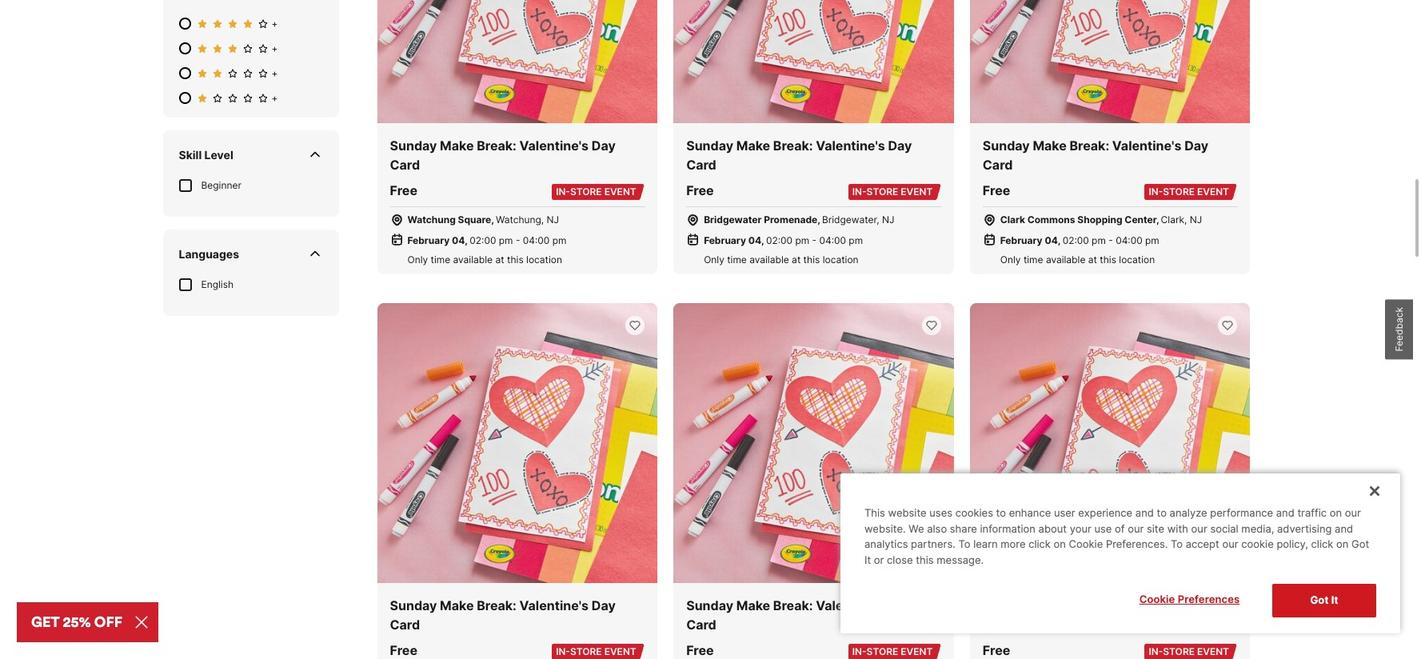 Task type: locate. For each thing, give the bounding box(es) containing it.
1 nj from the left
[[547, 213, 559, 225]]

02:00 down the watchung square , watchung , nj
[[470, 234, 496, 246]]

analytics
[[865, 538, 908, 551]]

in-store event
[[556, 185, 637, 197], [853, 185, 933, 197], [1149, 185, 1230, 197], [556, 646, 637, 658], [853, 646, 933, 658], [1149, 646, 1230, 658]]

2 horizontal spatial only time available at this location
[[1001, 253, 1156, 265]]

this inside this website uses cookies to enhance user experience and to analyze performance and traffic on our website. we also share information about your use of our site with our social media, advertising and analytics partners. to learn more click on cookie preferences. to accept our cookie policy, click on got it or close this message.
[[916, 554, 934, 566]]

0 horizontal spatial cookie
[[1069, 538, 1104, 551]]

cookie preferences
[[1140, 593, 1240, 606]]

1 bridgewater from the left
[[704, 213, 762, 225]]

watchung left square
[[408, 213, 456, 225]]

tabler image for skill level
[[307, 147, 323, 163]]

clark right the center
[[1161, 213, 1185, 225]]

only
[[408, 253, 428, 265], [704, 253, 725, 265], [1001, 253, 1021, 265]]

location
[[527, 253, 562, 265], [823, 253, 859, 265], [1120, 253, 1156, 265]]

1 only time available at this location from the left
[[408, 253, 562, 265]]

with
[[1168, 522, 1189, 535]]

available down commons
[[1046, 253, 1086, 265]]

2 horizontal spatial nj
[[1190, 213, 1203, 225]]

languages
[[179, 247, 239, 261]]

04 for promenade
[[749, 234, 762, 246]]

time down commons
[[1024, 253, 1044, 265]]

store
[[570, 185, 602, 197], [867, 185, 899, 197], [1164, 185, 1195, 197], [570, 646, 602, 658], [867, 646, 899, 658], [1164, 646, 1195, 658]]

location down the center
[[1120, 253, 1156, 265]]

1 vertical spatial cookie
[[1140, 593, 1176, 606]]

option group
[[179, 17, 323, 105]]

1 02:00 from the left
[[470, 234, 496, 246]]

and up site at the bottom
[[1136, 507, 1154, 520]]

1 horizontal spatial -
[[813, 234, 817, 246]]

1 tabler image from the top
[[307, 147, 323, 163]]

february 04 , 02:00 pm - 04:00 pm
[[408, 234, 567, 246], [704, 234, 863, 246], [1001, 234, 1160, 246]]

2 pm from the left
[[553, 234, 567, 246]]

click down advertising
[[1312, 538, 1334, 551]]

1 click from the left
[[1029, 538, 1051, 551]]

1 only from the left
[[408, 253, 428, 265]]

1 04 from the left
[[452, 234, 465, 246]]

1 available from the left
[[453, 253, 493, 265]]

- down the watchung square , watchung , nj
[[516, 234, 520, 246]]

february for bridgewater
[[704, 234, 746, 246]]

to down with
[[1171, 538, 1183, 551]]

3 nj from the left
[[1190, 213, 1203, 225]]

clark
[[1001, 213, 1026, 225], [1161, 213, 1185, 225]]

2 bridgewater from the left
[[822, 213, 877, 225]]

04:00 for center
[[1116, 234, 1143, 246]]

february 04 , 02:00 pm - 04:00 pm for commons
[[1001, 234, 1160, 246]]

english
[[201, 278, 234, 290]]

04 down commons
[[1045, 234, 1058, 246]]

0 horizontal spatial nj
[[547, 213, 559, 225]]

2 02:00 from the left
[[767, 234, 793, 246]]

only time available at this location down shopping
[[1001, 253, 1156, 265]]

this for watchung
[[507, 253, 524, 265]]

1 time from the left
[[431, 253, 451, 265]]

our
[[1346, 507, 1362, 520], [1128, 522, 1144, 535], [1192, 522, 1208, 535], [1223, 538, 1239, 551]]

promenade
[[764, 213, 818, 225]]

+
[[272, 17, 278, 29], [272, 42, 278, 54], [272, 67, 278, 79], [272, 92, 278, 104]]

04:00
[[523, 234, 550, 246], [820, 234, 847, 246], [1116, 234, 1143, 246]]

pm
[[499, 234, 513, 246], [553, 234, 567, 246], [796, 234, 810, 246], [849, 234, 863, 246], [1092, 234, 1106, 246], [1146, 234, 1160, 246]]

04 for commons
[[1045, 234, 1058, 246]]

location for center
[[1120, 253, 1156, 265]]

share
[[950, 522, 978, 535]]

0 horizontal spatial only time available at this location
[[408, 253, 562, 265]]

february down commons
[[1001, 234, 1043, 246]]

3 only time available at this location from the left
[[1001, 253, 1156, 265]]

at down the watchung square , watchung , nj
[[496, 253, 505, 265]]

0 vertical spatial got
[[1352, 538, 1370, 551]]

bridgewater
[[704, 213, 762, 225], [822, 213, 877, 225]]

skill level
[[179, 148, 233, 161]]

card
[[390, 157, 420, 173], [687, 157, 717, 173], [983, 157, 1013, 173], [390, 617, 420, 633], [687, 617, 717, 633], [983, 617, 1013, 633]]

and right advertising
[[1335, 522, 1354, 535]]

february down bridgewater promenade , bridgewater , nj
[[704, 234, 746, 246]]

0 horizontal spatial 02:00
[[470, 234, 496, 246]]

1 horizontal spatial only
[[704, 253, 725, 265]]

- down bridgewater promenade , bridgewater , nj
[[813, 234, 817, 246]]

0 horizontal spatial clark
[[1001, 213, 1026, 225]]

time for bridgewater
[[727, 253, 747, 265]]

available down square
[[453, 253, 493, 265]]

2 horizontal spatial time
[[1024, 253, 1044, 265]]

0 horizontal spatial only
[[408, 253, 428, 265]]

04 down square
[[452, 234, 465, 246]]

2 nj from the left
[[883, 213, 895, 225]]

got down advertising
[[1311, 594, 1329, 607]]

2 horizontal spatial -
[[1109, 234, 1114, 246]]

0 vertical spatial it
[[865, 554, 871, 566]]

0 horizontal spatial february
[[408, 234, 450, 246]]

time down the watchung square , watchung , nj
[[431, 253, 451, 265]]

in-
[[556, 185, 570, 197], [853, 185, 867, 197], [1149, 185, 1164, 197], [556, 646, 570, 658], [853, 646, 867, 658], [1149, 646, 1164, 658]]

uses
[[930, 507, 953, 520]]

center
[[1125, 213, 1157, 225]]

3 at from the left
[[1089, 253, 1098, 265]]

make
[[440, 137, 474, 153], [737, 137, 771, 153], [1033, 137, 1067, 153], [440, 598, 474, 614], [737, 598, 771, 614], [1033, 598, 1067, 614]]

1 horizontal spatial click
[[1312, 538, 1334, 551]]

4 + from the top
[[272, 92, 278, 104]]

to down the share
[[959, 538, 971, 551]]

this
[[507, 253, 524, 265], [804, 253, 820, 265], [1100, 253, 1117, 265], [916, 554, 934, 566]]

- for watchung
[[516, 234, 520, 246]]

3 time from the left
[[1024, 253, 1044, 265]]

1 horizontal spatial available
[[750, 253, 790, 265]]

february down the watchung square , watchung , nj
[[408, 234, 450, 246]]

1 04:00 from the left
[[523, 234, 550, 246]]

to up information
[[997, 507, 1007, 520]]

2 horizontal spatial february
[[1001, 234, 1043, 246]]

1 horizontal spatial february
[[704, 234, 746, 246]]

clark left commons
[[1001, 213, 1026, 225]]

3 february from the left
[[1001, 234, 1043, 246]]

2 time from the left
[[727, 253, 747, 265]]

3 - from the left
[[1109, 234, 1114, 246]]

february 04 , 02:00 pm - 04:00 pm for square
[[408, 234, 567, 246]]

it inside button
[[1332, 594, 1339, 607]]

1 horizontal spatial only time available at this location
[[704, 253, 859, 265]]

on
[[1330, 507, 1343, 520], [1054, 538, 1066, 551], [1337, 538, 1349, 551]]

1 horizontal spatial 04:00
[[820, 234, 847, 246]]

3 only from the left
[[1001, 253, 1021, 265]]

time for clark
[[1024, 253, 1044, 265]]

watchung
[[408, 213, 456, 225], [496, 213, 542, 225]]

february
[[408, 234, 450, 246], [704, 234, 746, 246], [1001, 234, 1043, 246]]

tabler image
[[307, 147, 323, 163], [307, 246, 323, 262]]

1 horizontal spatial 02:00
[[767, 234, 793, 246]]

0 horizontal spatial to
[[997, 507, 1007, 520]]

0 horizontal spatial bridgewater
[[704, 213, 762, 225]]

1 horizontal spatial got
[[1352, 538, 1370, 551]]

close
[[887, 554, 913, 566]]

0 horizontal spatial 04
[[452, 234, 465, 246]]

time for watchung
[[431, 253, 451, 265]]

04
[[452, 234, 465, 246], [749, 234, 762, 246], [1045, 234, 1058, 246]]

2 to from the left
[[1171, 538, 1183, 551]]

watchung square , watchung , nj
[[408, 213, 559, 225]]

2 horizontal spatial 04:00
[[1116, 234, 1143, 246]]

- down the clark commons shopping center , clark , nj
[[1109, 234, 1114, 246]]

sunday make break: valentine's day card
[[390, 137, 616, 173], [687, 137, 912, 173], [983, 137, 1209, 173], [390, 598, 616, 633], [687, 598, 912, 633], [983, 598, 1209, 633]]

2 tabler image from the top
[[307, 246, 323, 262]]

this website uses cookies to enhance user experience and to analyze performance and traffic on our website. we also share information about your use of our site with our social media, advertising and analytics partners. to learn more click on cookie preferences. to accept our cookie policy, click on got it or close this message.
[[865, 507, 1370, 566]]

1 horizontal spatial nj
[[883, 213, 895, 225]]

1 horizontal spatial 04
[[749, 234, 762, 246]]

1 horizontal spatial to
[[1157, 507, 1167, 520]]

bridgewater right promenade
[[822, 213, 877, 225]]

04:00 for bridgewater
[[820, 234, 847, 246]]

2 horizontal spatial at
[[1089, 253, 1098, 265]]

available down promenade
[[750, 253, 790, 265]]

0 vertical spatial tabler image
[[307, 147, 323, 163]]

1 horizontal spatial it
[[1332, 594, 1339, 607]]

2 + from the top
[[272, 42, 278, 54]]

0 horizontal spatial click
[[1029, 538, 1051, 551]]

1 at from the left
[[496, 253, 505, 265]]

got
[[1352, 538, 1370, 551], [1311, 594, 1329, 607]]

02:00 for commons
[[1063, 234, 1090, 246]]

2 horizontal spatial 04
[[1045, 234, 1058, 246]]

1 location from the left
[[527, 253, 562, 265]]

1 horizontal spatial february 04 , 02:00 pm - 04:00 pm
[[704, 234, 863, 246]]

february for clark
[[1001, 234, 1043, 246]]

0 horizontal spatial 04:00
[[523, 234, 550, 246]]

2 click from the left
[[1312, 538, 1334, 551]]

traffic
[[1298, 507, 1327, 520]]

1 horizontal spatial to
[[1171, 538, 1183, 551]]

february 04 , 02:00 pm - 04:00 pm down the watchung square , watchung , nj
[[408, 234, 567, 246]]

0 horizontal spatial available
[[453, 253, 493, 265]]

0 horizontal spatial it
[[865, 554, 871, 566]]

3 02:00 from the left
[[1063, 234, 1090, 246]]

time
[[431, 253, 451, 265], [727, 253, 747, 265], [1024, 253, 1044, 265]]

heart image
[[629, 319, 642, 332], [926, 319, 938, 332], [1222, 319, 1235, 332]]

02:00 down shopping
[[1063, 234, 1090, 246]]

1 horizontal spatial watchung
[[496, 213, 542, 225]]

0 horizontal spatial watchung
[[408, 213, 456, 225]]

preferences.
[[1106, 538, 1168, 551]]

to
[[997, 507, 1007, 520], [1157, 507, 1167, 520]]

2 horizontal spatial heart image
[[1222, 319, 1235, 332]]

enhance
[[1009, 507, 1052, 520]]

3 available from the left
[[1046, 253, 1086, 265]]

to
[[959, 538, 971, 551], [1171, 538, 1183, 551]]

also
[[927, 522, 947, 535]]

only for watchung
[[408, 253, 428, 265]]

04:00 for watchung
[[523, 234, 550, 246]]

02:00
[[470, 234, 496, 246], [767, 234, 793, 246], [1063, 234, 1090, 246]]

1 vertical spatial tabler image
[[307, 246, 323, 262]]

location for watchung
[[527, 253, 562, 265]]

this down the clark commons shopping center , clark , nj
[[1100, 253, 1117, 265]]

valentine's
[[520, 137, 589, 153], [816, 137, 886, 153], [1113, 137, 1182, 153], [520, 598, 589, 614], [816, 598, 886, 614], [1113, 598, 1182, 614]]

04:00 down bridgewater promenade , bridgewater , nj
[[820, 234, 847, 246]]

2 available from the left
[[750, 253, 790, 265]]

3 + from the top
[[272, 67, 278, 79]]

day
[[592, 137, 616, 153], [888, 137, 912, 153], [1185, 137, 1209, 153], [592, 598, 616, 614], [888, 598, 912, 614], [1185, 598, 1209, 614]]

website
[[889, 507, 927, 520]]

0 horizontal spatial -
[[516, 234, 520, 246]]

at for commons
[[1089, 253, 1098, 265]]

0 horizontal spatial got
[[1311, 594, 1329, 607]]

1 horizontal spatial clark
[[1161, 213, 1185, 225]]

0 horizontal spatial february 04 , 02:00 pm - 04:00 pm
[[408, 234, 567, 246]]

2 horizontal spatial available
[[1046, 253, 1086, 265]]

sunday
[[390, 137, 437, 153], [687, 137, 734, 153], [983, 137, 1030, 153], [390, 598, 437, 614], [687, 598, 734, 614], [983, 598, 1030, 614]]

1 horizontal spatial heart image
[[926, 319, 938, 332]]

only for bridgewater
[[704, 253, 725, 265]]

2 horizontal spatial february 04 , 02:00 pm - 04:00 pm
[[1001, 234, 1160, 246]]

1 horizontal spatial cookie
[[1140, 593, 1176, 606]]

2 horizontal spatial only
[[1001, 253, 1021, 265]]

only time available at this location down the watchung square , watchung , nj
[[408, 253, 562, 265]]

1 vertical spatial it
[[1332, 594, 1339, 607]]

0 horizontal spatial heart image
[[629, 319, 642, 332]]

1 horizontal spatial bridgewater
[[822, 213, 877, 225]]

at down bridgewater promenade , bridgewater , nj
[[792, 253, 801, 265]]

02:00 for promenade
[[767, 234, 793, 246]]

cookie
[[1069, 538, 1104, 551], [1140, 593, 1176, 606]]

and
[[1136, 507, 1154, 520], [1277, 507, 1295, 520], [1335, 522, 1354, 535]]

2 horizontal spatial location
[[1120, 253, 1156, 265]]

february 04 , 02:00 pm - 04:00 pm down promenade
[[704, 234, 863, 246]]

this down partners.
[[916, 554, 934, 566]]

this down bridgewater promenade , bridgewater , nj
[[804, 253, 820, 265]]

nj
[[547, 213, 559, 225], [883, 213, 895, 225], [1190, 213, 1203, 225]]

04:00 down the watchung square , watchung , nj
[[523, 234, 550, 246]]

0 horizontal spatial to
[[959, 538, 971, 551]]

only time available at this location
[[408, 253, 562, 265], [704, 253, 859, 265], [1001, 253, 1156, 265]]

1 february from the left
[[408, 234, 450, 246]]

about
[[1039, 522, 1067, 535]]

2 - from the left
[[813, 234, 817, 246]]

cookie down your
[[1069, 538, 1104, 551]]

sunday make break: valentine's day card image
[[377, 0, 658, 123], [674, 0, 954, 123], [970, 0, 1251, 123], [377, 303, 658, 584], [674, 303, 954, 584], [970, 303, 1251, 584]]

0 horizontal spatial time
[[431, 253, 451, 265]]

3 04 from the left
[[1045, 234, 1058, 246]]

2 location from the left
[[823, 253, 859, 265]]

0 horizontal spatial at
[[496, 253, 505, 265]]

1 horizontal spatial time
[[727, 253, 747, 265]]

2 february from the left
[[704, 234, 746, 246]]

2 04 from the left
[[749, 234, 762, 246]]

commons
[[1028, 213, 1076, 225]]

1 horizontal spatial and
[[1277, 507, 1295, 520]]

1 - from the left
[[516, 234, 520, 246]]

february 04 , 02:00 pm - 04:00 pm down shopping
[[1001, 234, 1160, 246]]

click
[[1029, 538, 1051, 551], [1312, 538, 1334, 551]]

advertising
[[1278, 522, 1333, 535]]

time down bridgewater promenade , bridgewater , nj
[[727, 253, 747, 265]]

got up got it button
[[1352, 538, 1370, 551]]

02:00 down promenade
[[767, 234, 793, 246]]

,
[[491, 213, 494, 225], [542, 213, 544, 225], [818, 213, 821, 225], [877, 213, 880, 225], [1157, 213, 1160, 225], [1185, 213, 1188, 225], [465, 234, 468, 246], [762, 234, 764, 246], [1058, 234, 1061, 246]]

location down the watchung square , watchung , nj
[[527, 253, 562, 265]]

2 only from the left
[[704, 253, 725, 265]]

1 february 04 , 02:00 pm - 04:00 pm from the left
[[408, 234, 567, 246]]

it left the or
[[865, 554, 871, 566]]

2 only time available at this location from the left
[[704, 253, 859, 265]]

available for square
[[453, 253, 493, 265]]

event
[[605, 185, 637, 197], [901, 185, 933, 197], [1198, 185, 1230, 197], [605, 646, 637, 658], [901, 646, 933, 658], [1198, 646, 1230, 658]]

2 04:00 from the left
[[820, 234, 847, 246]]

3 february 04 , 02:00 pm - 04:00 pm from the left
[[1001, 234, 1160, 246]]

to up site at the bottom
[[1157, 507, 1167, 520]]

1 vertical spatial got
[[1311, 594, 1329, 607]]

at down shopping
[[1089, 253, 1098, 265]]

0 vertical spatial cookie
[[1069, 538, 1104, 551]]

3 location from the left
[[1120, 253, 1156, 265]]

2 at from the left
[[792, 253, 801, 265]]

1 horizontal spatial location
[[823, 253, 859, 265]]

it down advertising
[[1332, 594, 1339, 607]]

analyze
[[1170, 507, 1208, 520]]

2 heart image from the left
[[926, 319, 938, 332]]

of
[[1115, 522, 1125, 535]]

cookie
[[1242, 538, 1274, 551]]

and up advertising
[[1277, 507, 1295, 520]]

at
[[496, 253, 505, 265], [792, 253, 801, 265], [1089, 253, 1098, 265]]

available
[[453, 253, 493, 265], [750, 253, 790, 265], [1046, 253, 1086, 265]]

partners.
[[911, 538, 956, 551]]

it inside this website uses cookies to enhance user experience and to analyze performance and traffic on our website. we also share information about your use of our site with our social media, advertising and analytics partners. to learn more click on cookie preferences. to accept our cookie policy, click on got it or close this message.
[[865, 554, 871, 566]]

got inside button
[[1311, 594, 1329, 607]]

location down bridgewater promenade , bridgewater , nj
[[823, 253, 859, 265]]

watchung right square
[[496, 213, 542, 225]]

1 heart image from the left
[[629, 319, 642, 332]]

site
[[1147, 522, 1165, 535]]

5 pm from the left
[[1092, 234, 1106, 246]]

message.
[[937, 554, 984, 566]]

bridgewater left promenade
[[704, 213, 762, 225]]

-
[[516, 234, 520, 246], [813, 234, 817, 246], [1109, 234, 1114, 246]]

2 horizontal spatial 02:00
[[1063, 234, 1090, 246]]

it
[[865, 554, 871, 566], [1332, 594, 1339, 607]]

04:00 down the center
[[1116, 234, 1143, 246]]

2 february 04 , 02:00 pm - 04:00 pm from the left
[[704, 234, 863, 246]]

break:
[[477, 137, 517, 153], [774, 137, 813, 153], [1070, 137, 1110, 153], [477, 598, 517, 614], [774, 598, 813, 614], [1070, 598, 1110, 614]]

1 horizontal spatial at
[[792, 253, 801, 265]]

this down the watchung square , watchung , nj
[[507, 253, 524, 265]]

cookie left the preferences
[[1140, 593, 1176, 606]]

tabler image for languages
[[307, 246, 323, 262]]

click down about
[[1029, 538, 1051, 551]]

free
[[390, 182, 418, 198], [687, 182, 714, 198], [983, 182, 1011, 198], [390, 643, 418, 659], [687, 643, 714, 659], [983, 643, 1011, 659]]

0 horizontal spatial location
[[527, 253, 562, 265]]

only time available at this location down promenade
[[704, 253, 859, 265]]

accept
[[1186, 538, 1220, 551]]

04 down bridgewater promenade , bridgewater , nj
[[749, 234, 762, 246]]

3 04:00 from the left
[[1116, 234, 1143, 246]]

- for center
[[1109, 234, 1114, 246]]



Task type: describe. For each thing, give the bounding box(es) containing it.
experience
[[1079, 507, 1133, 520]]

preferences
[[1178, 593, 1240, 606]]

location for bridgewater
[[823, 253, 859, 265]]

your
[[1070, 522, 1092, 535]]

option group containing +
[[179, 17, 323, 105]]

beginner
[[201, 179, 242, 191]]

on right 'policy,'
[[1337, 538, 1349, 551]]

2 horizontal spatial and
[[1335, 522, 1354, 535]]

only for clark
[[1001, 253, 1021, 265]]

our up accept
[[1192, 522, 1208, 535]]

got it
[[1311, 594, 1339, 607]]

social
[[1211, 522, 1239, 535]]

only time available at this location for square
[[408, 253, 562, 265]]

performance
[[1211, 507, 1274, 520]]

1 to from the left
[[997, 507, 1007, 520]]

website.
[[865, 522, 906, 535]]

got it button
[[1273, 584, 1377, 618]]

media,
[[1242, 522, 1275, 535]]

more
[[1001, 538, 1026, 551]]

february for watchung
[[408, 234, 450, 246]]

policy,
[[1277, 538, 1309, 551]]

3 heart image from the left
[[1222, 319, 1235, 332]]

1 pm from the left
[[499, 234, 513, 246]]

we
[[909, 522, 925, 535]]

skill
[[179, 148, 202, 161]]

- for bridgewater
[[813, 234, 817, 246]]

use
[[1095, 522, 1112, 535]]

1 clark from the left
[[1001, 213, 1026, 225]]

level
[[204, 148, 233, 161]]

6 pm from the left
[[1146, 234, 1160, 246]]

february 04 , 02:00 pm - 04:00 pm for promenade
[[704, 234, 863, 246]]

nj for bridgewater promenade , bridgewater , nj
[[883, 213, 895, 225]]

this for bridgewater
[[804, 253, 820, 265]]

04 for square
[[452, 234, 465, 246]]

or
[[874, 554, 884, 566]]

information
[[981, 522, 1036, 535]]

on down about
[[1054, 538, 1066, 551]]

at for square
[[496, 253, 505, 265]]

our up "preferences."
[[1128, 522, 1144, 535]]

available for commons
[[1046, 253, 1086, 265]]

on right traffic
[[1330, 507, 1343, 520]]

only time available at this location for promenade
[[704, 253, 859, 265]]

learn
[[974, 538, 998, 551]]

clark commons shopping center , clark , nj
[[1001, 213, 1203, 225]]

this for center
[[1100, 253, 1117, 265]]

1 to from the left
[[959, 538, 971, 551]]

bridgewater promenade , bridgewater , nj
[[704, 213, 895, 225]]

only time available at this location for commons
[[1001, 253, 1156, 265]]

cookies
[[956, 507, 994, 520]]

our down social
[[1223, 538, 1239, 551]]

0 horizontal spatial and
[[1136, 507, 1154, 520]]

4 pm from the left
[[849, 234, 863, 246]]

at for promenade
[[792, 253, 801, 265]]

this
[[865, 507, 886, 520]]

nj for watchung square , watchung , nj
[[547, 213, 559, 225]]

1 watchung from the left
[[408, 213, 456, 225]]

shopping
[[1078, 213, 1123, 225]]

3 pm from the left
[[796, 234, 810, 246]]

user
[[1054, 507, 1076, 520]]

cookie preferences button
[[1120, 584, 1260, 616]]

cookie inside this website uses cookies to enhance user experience and to analyze performance and traffic on our website. we also share information about your use of our site with our social media, advertising and analytics partners. to learn more click on cookie preferences. to accept our cookie policy, click on got it or close this message.
[[1069, 538, 1104, 551]]

2 to from the left
[[1157, 507, 1167, 520]]

square
[[458, 213, 491, 225]]

cookie inside button
[[1140, 593, 1176, 606]]

our right traffic
[[1346, 507, 1362, 520]]

1 + from the top
[[272, 17, 278, 29]]

2 watchung from the left
[[496, 213, 542, 225]]

got inside this website uses cookies to enhance user experience and to analyze performance and traffic on our website. we also share information about your use of our site with our social media, advertising and analytics partners. to learn more click on cookie preferences. to accept our cookie policy, click on got it or close this message.
[[1352, 538, 1370, 551]]

2 clark from the left
[[1161, 213, 1185, 225]]

available for promenade
[[750, 253, 790, 265]]

02:00 for square
[[470, 234, 496, 246]]



Task type: vqa. For each thing, say whether or not it's contained in the screenshot.
Fabric & Sewing Shop associated with Shop Categories
no



